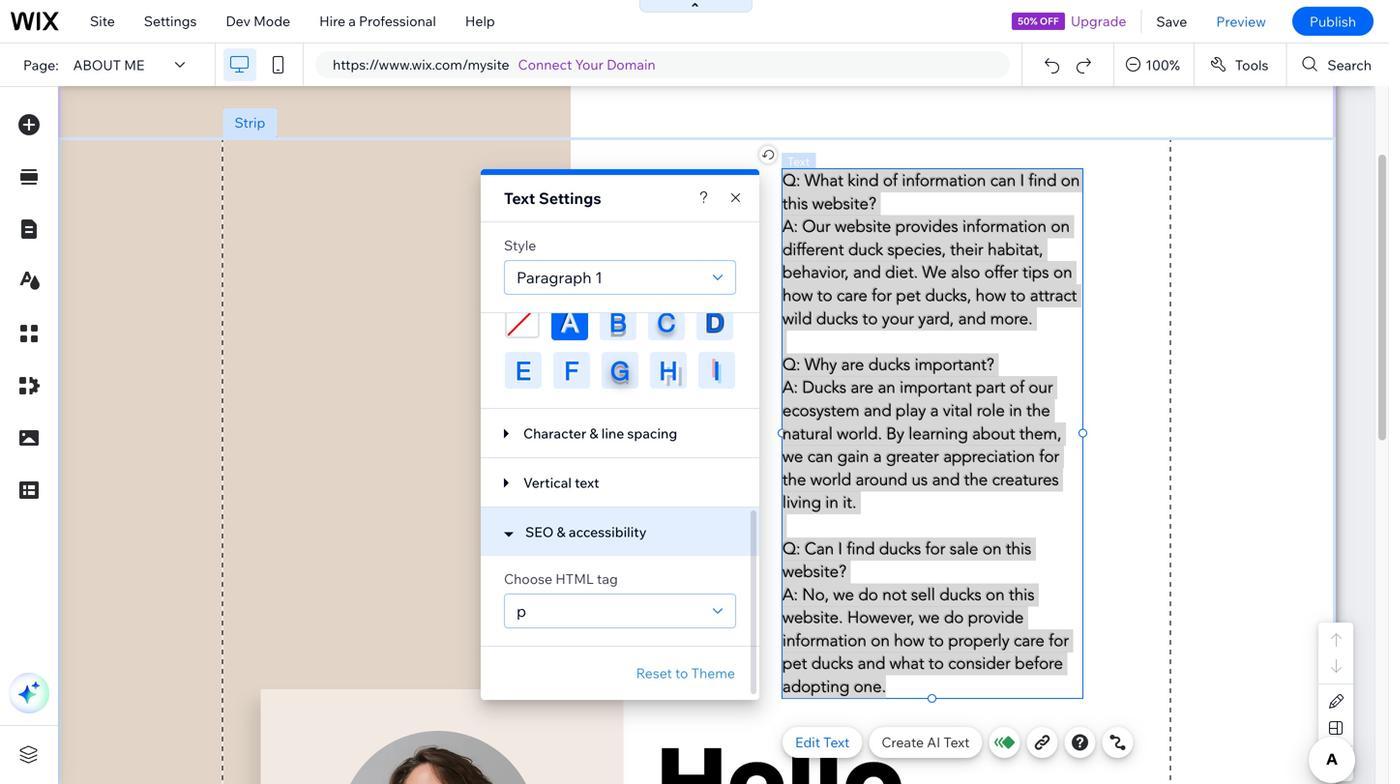 Task type: describe. For each thing, give the bounding box(es) containing it.
site
[[90, 13, 115, 30]]

tools
[[1236, 56, 1269, 73]]

your
[[575, 56, 604, 73]]

i
[[714, 356, 720, 385]]

search button
[[1287, 44, 1390, 86]]

upgrade
[[1071, 13, 1127, 30]]

about
[[73, 56, 121, 73]]

publish
[[1310, 13, 1357, 30]]

h button
[[650, 352, 687, 389]]

a
[[562, 307, 578, 337]]

reset to theme
[[636, 665, 735, 682]]

mode
[[254, 13, 290, 30]]

& for accessibility
[[557, 524, 566, 541]]

b
[[610, 307, 627, 337]]

vertical
[[523, 475, 572, 492]]

choose
[[504, 571, 553, 588]]

1 horizontal spatial text
[[824, 734, 850, 751]]

f
[[565, 356, 579, 385]]

b button
[[600, 304, 637, 341]]

create ai text
[[882, 734, 970, 751]]

https://www.wix.com/mysite connect your domain
[[333, 56, 656, 73]]

f button
[[553, 352, 590, 389]]

choose html tag
[[504, 571, 618, 588]]

text settings
[[504, 189, 601, 208]]

accessibility
[[569, 524, 647, 541]]

dev
[[226, 13, 251, 30]]

50% off
[[1018, 15, 1059, 27]]

1
[[595, 268, 603, 287]]

https://www.wix.com/mysite
[[333, 56, 510, 73]]

h
[[660, 356, 678, 385]]

to
[[675, 665, 688, 682]]

character & line spacing
[[523, 425, 678, 442]]

g
[[611, 356, 630, 385]]

hire
[[319, 13, 346, 30]]

text
[[575, 475, 599, 492]]

me
[[124, 56, 145, 73]]

line
[[602, 425, 624, 442]]

search
[[1328, 56, 1372, 73]]

html
[[556, 571, 594, 588]]

i button
[[699, 352, 735, 389]]

style
[[504, 237, 536, 254]]

a button
[[552, 304, 588, 341]]

seo
[[525, 524, 554, 541]]

paragraph 1
[[517, 268, 603, 287]]

theme
[[691, 665, 735, 682]]

vertical text
[[523, 475, 599, 492]]

connect
[[518, 56, 572, 73]]

seo & accessibility
[[525, 524, 647, 541]]

c button
[[648, 304, 685, 341]]

tag
[[597, 571, 618, 588]]

save
[[1157, 13, 1188, 30]]

2 horizontal spatial text
[[944, 734, 970, 751]]

g button
[[602, 352, 639, 389]]

tools button
[[1195, 44, 1286, 86]]



Task type: vqa. For each thing, say whether or not it's contained in the screenshot.
Tools on the top of the page
yes



Task type: locate. For each thing, give the bounding box(es) containing it.
professional
[[359, 13, 436, 30]]

ai
[[927, 734, 941, 751]]

e
[[516, 356, 531, 385]]

hire a professional
[[319, 13, 436, 30]]

settings up me
[[144, 13, 197, 30]]

edit
[[795, 734, 821, 751]]

text
[[504, 189, 535, 208], [824, 734, 850, 751], [944, 734, 970, 751]]

d button
[[697, 304, 733, 341]]

text right ai
[[944, 734, 970, 751]]

spacing
[[627, 425, 678, 442]]

dev mode
[[226, 13, 290, 30]]

help
[[465, 13, 495, 30]]

50%
[[1018, 15, 1038, 27]]

about me
[[73, 56, 145, 73]]

character
[[523, 425, 587, 442]]

& right the seo
[[557, 524, 566, 541]]

1 vertical spatial &
[[557, 524, 566, 541]]

0 horizontal spatial settings
[[144, 13, 197, 30]]

a
[[349, 13, 356, 30]]

create
[[882, 734, 924, 751]]

0 horizontal spatial &
[[557, 524, 566, 541]]

100%
[[1146, 56, 1180, 73]]

strip
[[235, 114, 265, 131]]

0 vertical spatial settings
[[144, 13, 197, 30]]

& for line
[[590, 425, 599, 442]]

save button
[[1142, 0, 1202, 43]]

text up style on the left
[[504, 189, 535, 208]]

settings up "paragraph 1"
[[539, 189, 601, 208]]

e button
[[505, 352, 542, 389]]

1 horizontal spatial &
[[590, 425, 599, 442]]

text right edit
[[824, 734, 850, 751]]

100% button
[[1115, 44, 1194, 86]]

& left line
[[590, 425, 599, 442]]

1 horizontal spatial settings
[[539, 189, 601, 208]]

edit text
[[795, 734, 850, 751]]

settings
[[144, 13, 197, 30], [539, 189, 601, 208]]

domain
[[607, 56, 656, 73]]

preview button
[[1202, 0, 1281, 43]]

0 horizontal spatial text
[[504, 189, 535, 208]]

publish button
[[1293, 7, 1374, 36]]

0 vertical spatial &
[[590, 425, 599, 442]]

p
[[517, 602, 526, 621]]

preview
[[1217, 13, 1267, 30]]

&
[[590, 425, 599, 442], [557, 524, 566, 541]]

reset
[[636, 665, 672, 682]]

d
[[706, 307, 724, 337]]

paragraph
[[517, 268, 592, 287]]

c
[[658, 307, 676, 337]]

1 vertical spatial settings
[[539, 189, 601, 208]]

off
[[1040, 15, 1059, 27]]



